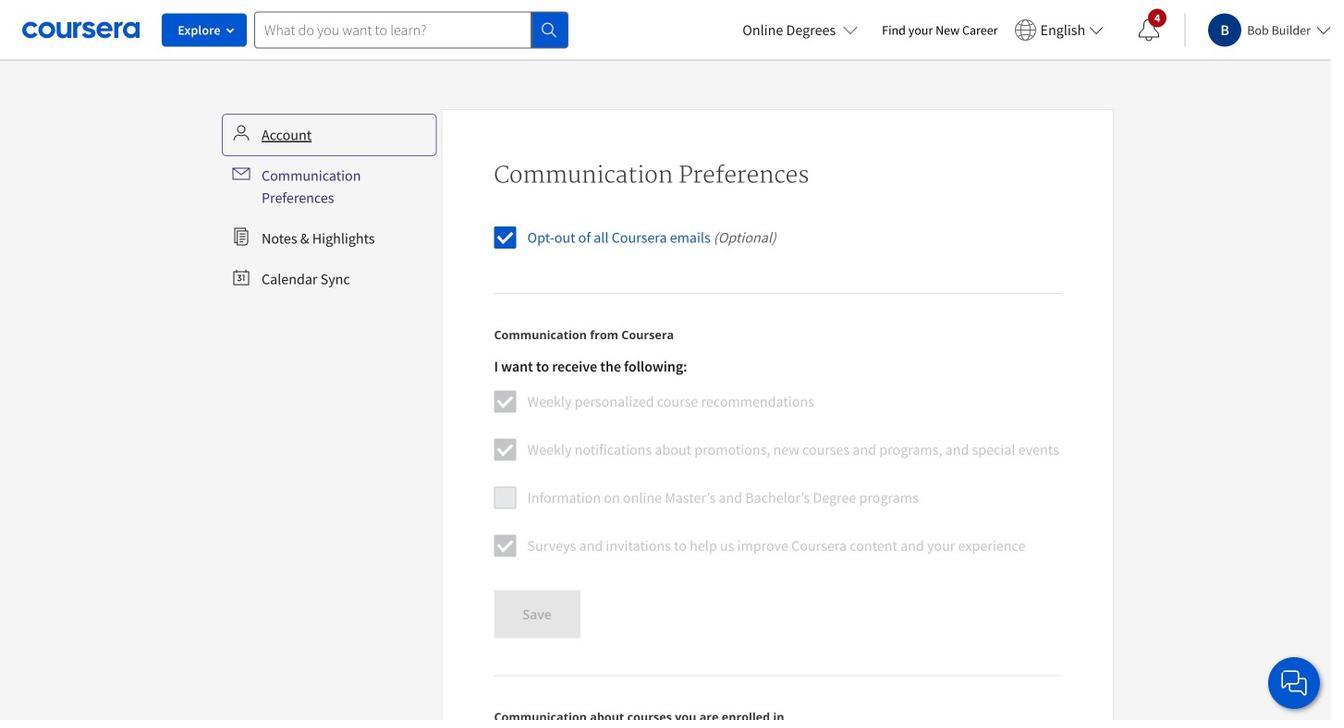 Task type: vqa. For each thing, say whether or not it's contained in the screenshot.
PhD
no



Task type: locate. For each thing, give the bounding box(es) containing it.
None search field
[[254, 12, 569, 49]]

group
[[494, 358, 1060, 572]]

menu
[[225, 117, 434, 298]]



Task type: describe. For each thing, give the bounding box(es) containing it.
coursera image
[[22, 15, 140, 45]]

What do you want to learn? text field
[[254, 12, 532, 49]]



